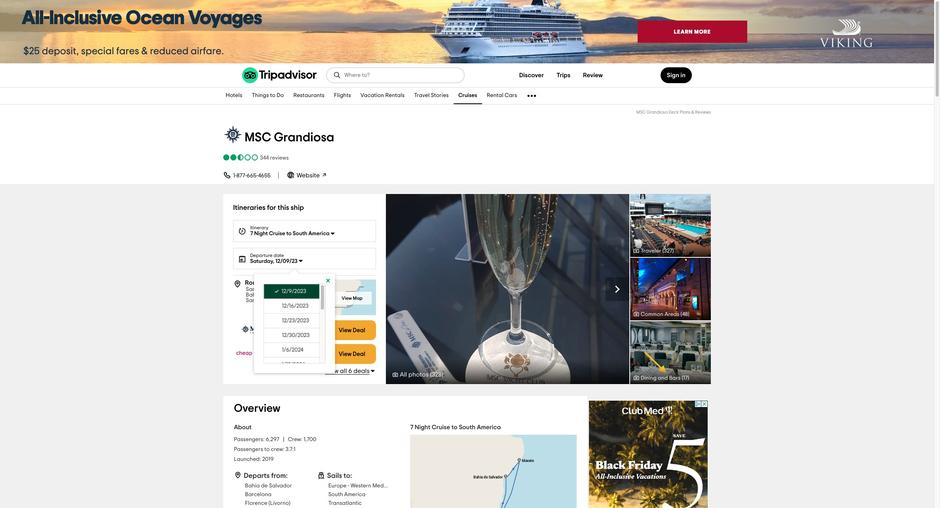 Task type: describe. For each thing, give the bounding box(es) containing it.
msc for msc grandiosa
[[245, 131, 271, 144]]

328
[[432, 372, 442, 378]]

344
[[260, 155, 269, 161]]

( right photos
[[430, 372, 432, 378]]

vacation rentals link
[[356, 88, 410, 104]]

cars
[[505, 93, 518, 98]]

1-877-665-4655
[[233, 173, 271, 179]]

12/23/2023
[[282, 318, 309, 324]]

view down view map on the left bottom of page
[[339, 327, 352, 333]]

-
[[348, 483, 350, 489]]

) right traveler
[[673, 248, 674, 254]]

ship
[[291, 204, 304, 212]]

1 (sao from the top
[[265, 287, 276, 292]]

overview
[[234, 403, 281, 414]]

the map for this itinerary is not available at this time. image
[[410, 435, 577, 508]]

review button
[[577, 67, 610, 83]]

salvador
[[269, 483, 292, 489]]

0 horizontal spatial 7 night cruise to south america
[[250, 231, 330, 237]]

south inside sails to: europe - western mediterranean south america transatlantic
[[329, 492, 343, 498]]

0 vertical spatial advertisement region
[[0, 0, 935, 63]]

( right areas
[[681, 312, 683, 317]]

deck
[[669, 110, 679, 114]]

12/9/2023
[[282, 289, 306, 294]]

0 horizontal spatial america
[[309, 231, 330, 237]]

pp for $469
[[317, 352, 325, 358]]

traveler ( 327 )
[[641, 248, 674, 254]]

1 santos from the top
[[246, 287, 264, 292]]

photos
[[409, 372, 429, 378]]

flights
[[334, 93, 351, 98]]

hotels
[[226, 93, 243, 98]]

discover
[[520, 72, 544, 78]]

transatlantic
[[329, 501, 362, 506]]

(livorno)
[[269, 501, 291, 506]]

passengers: 6,297 | crew: 1,700
[[234, 437, 317, 443]]

passengers
[[234, 447, 263, 452]]

view map
[[342, 296, 363, 301]]

6
[[349, 368, 352, 374]]

rentals
[[386, 93, 405, 98]]

17
[[684, 376, 688, 381]]

this
[[278, 204, 289, 212]]

trips
[[557, 72, 571, 78]]

view left all
[[325, 368, 339, 374]]

travel stories
[[414, 93, 449, 98]]

2.5 of 5 bubbles image
[[223, 154, 259, 161]]

view up all
[[339, 351, 352, 357]]

&
[[692, 110, 695, 114]]

departure
[[250, 253, 273, 258]]

1 vertical spatial advertisement region
[[589, 401, 708, 508]]

travel stories link
[[410, 88, 454, 104]]

877-
[[237, 173, 247, 179]]

2019
[[262, 457, 274, 462]]

crew:
[[288, 437, 303, 443]]

flights link
[[330, 88, 356, 104]]

) right bars
[[688, 376, 690, 381]]

things to do
[[252, 93, 284, 98]]

bars
[[670, 376, 681, 381]]

4655
[[258, 173, 271, 179]]

12/30/2023
[[282, 333, 310, 338]]

view deal for $469
[[339, 351, 365, 357]]

all
[[340, 368, 347, 374]]

reviews
[[270, 155, 289, 161]]

1 vertical spatial 7 night cruise to south america
[[410, 424, 501, 431]]

1 vertical spatial 7
[[410, 424, 414, 431]]

sails
[[327, 473, 342, 480]]

cruises
[[459, 93, 478, 98]]

search image
[[334, 71, 341, 79]]

map
[[353, 296, 363, 301]]

about
[[234, 424, 252, 431]]

6,297
[[266, 437, 280, 443]]

barcelona
[[245, 492, 272, 498]]

Search search field
[[345, 72, 458, 79]]

665-
[[247, 173, 258, 179]]

$469 pp
[[301, 351, 325, 359]]

in
[[681, 72, 686, 78]]

vacation rentals
[[361, 93, 405, 98]]

1 vertical spatial america
[[477, 424, 501, 431]]

grandiosa for msc grandiosa deck plans & reviews
[[647, 110, 668, 114]]

0 vertical spatial night
[[254, 231, 268, 237]]

departs
[[244, 473, 270, 480]]

reviews
[[696, 110, 711, 114]]

all photos ( 328 )
[[400, 372, 444, 378]]

things to do link
[[247, 88, 289, 104]]

view all 6 deals
[[325, 368, 370, 374]]

2 (sao from the top
[[265, 298, 276, 303]]

and
[[658, 376, 668, 381]]

passengers to crew: 3.7 :1
[[234, 447, 296, 452]]

deal for $1,769
[[353, 327, 365, 333]]

things
[[252, 93, 269, 98]]

itineraries for this ship
[[233, 204, 304, 212]]

launched:
[[234, 457, 261, 462]]

stories
[[431, 93, 449, 98]]

1/13/2024
[[282, 362, 305, 368]]

de inside departs from: bahia de salvador barcelona florence (livorno)
[[261, 483, 268, 489]]

tripadvisor image
[[242, 67, 317, 83]]

sails to: europe - western mediterranean south america transatlantic
[[327, 473, 411, 506]]

rental cars link
[[482, 88, 522, 104]]

itinerary
[[250, 225, 269, 230]]

1 horizontal spatial cruise
[[432, 424, 451, 431]]

mediterranean
[[373, 483, 411, 489]]



Task type: vqa. For each thing, say whether or not it's contained in the screenshot.
the leftmost Find
no



Task type: locate. For each thing, give the bounding box(es) containing it.
0 vertical spatial 7 night cruise to south america
[[250, 231, 330, 237]]

trips button
[[551, 67, 577, 83]]

departs from: bahia de salvador barcelona florence (livorno)
[[244, 473, 292, 506]]

1 vertical spatial msc
[[245, 131, 271, 144]]

pp right $1,769
[[317, 328, 325, 334]]

1 vertical spatial (sao
[[265, 298, 276, 303]]

dining
[[641, 376, 657, 381]]

:1
[[293, 447, 296, 452]]

1 view deal from the top
[[339, 327, 365, 333]]

0 vertical spatial cruise
[[269, 231, 285, 237]]

de left salvador,
[[262, 292, 269, 298]]

$1,769
[[298, 328, 317, 335]]

1 vertical spatial de
[[261, 483, 268, 489]]

view deal down view map on the left bottom of page
[[339, 327, 365, 333]]

bahia
[[246, 292, 261, 298], [245, 483, 260, 489]]

sign in
[[667, 72, 686, 78]]

grandiosa up reviews
[[274, 131, 335, 144]]

europe
[[329, 483, 347, 489]]

bahia down route
[[246, 292, 261, 298]]

date
[[274, 253, 284, 258]]

1 horizontal spatial msc
[[637, 110, 646, 114]]

2 horizontal spatial america
[[477, 424, 501, 431]]

327
[[664, 248, 673, 254]]

(
[[663, 248, 664, 254], [681, 312, 683, 317], [430, 372, 432, 378], [682, 376, 684, 381]]

discover button
[[513, 67, 551, 83]]

pp
[[317, 328, 325, 334], [317, 352, 325, 358]]

2 vertical spatial south
[[329, 492, 343, 498]]

0 vertical spatial 7
[[250, 231, 253, 237]]

msc grandiosa
[[245, 131, 335, 144]]

deal
[[353, 327, 365, 333], [353, 351, 365, 357]]

1 pp from the top
[[317, 328, 325, 334]]

1 vertical spatial cruise
[[432, 424, 451, 431]]

cruise
[[269, 231, 285, 237], [432, 424, 451, 431]]

cruises link
[[454, 88, 482, 104]]

0 horizontal spatial msc
[[245, 131, 271, 144]]

1-
[[233, 173, 237, 179]]

pp inside "$469 pp"
[[317, 352, 325, 358]]

website
[[297, 172, 321, 179]]

1 deal from the top
[[353, 327, 365, 333]]

0 vertical spatial (sao
[[265, 287, 276, 292]]

santos
[[246, 287, 264, 292], [246, 298, 264, 303]]

common
[[641, 312, 664, 317]]

1 horizontal spatial night
[[415, 424, 431, 431]]

for
[[267, 204, 276, 212]]

passengers:
[[234, 437, 265, 443]]

0 vertical spatial santos
[[246, 287, 264, 292]]

view deal for $1,769
[[339, 327, 365, 333]]

sign
[[667, 72, 680, 78]]

1 horizontal spatial south
[[329, 492, 343, 498]]

1 vertical spatial view deal
[[339, 351, 365, 357]]

full
[[498, 285, 510, 293]]

view left map
[[342, 296, 352, 301]]

rental
[[487, 93, 504, 98]]

plans
[[680, 110, 691, 114]]

( right traveler
[[663, 248, 664, 254]]

7 night cruise to south america
[[250, 231, 330, 237], [410, 424, 501, 431]]

0 horizontal spatial night
[[254, 231, 268, 237]]

2 view deal from the top
[[339, 351, 365, 357]]

full view
[[498, 285, 528, 293]]

1 vertical spatial santos
[[246, 298, 264, 303]]

0 horizontal spatial grandiosa
[[274, 131, 335, 144]]

$469
[[301, 351, 317, 359]]

0 horizontal spatial 7
[[250, 231, 253, 237]]

florence
[[245, 501, 268, 506]]

deals
[[354, 368, 370, 374]]

2 pp from the top
[[317, 352, 325, 358]]

1 vertical spatial south
[[459, 424, 476, 431]]

pp for $1,769
[[317, 328, 325, 334]]

None search field
[[327, 68, 464, 82]]

0 horizontal spatial south
[[293, 231, 308, 237]]

america inside sails to: europe - western mediterranean south america transatlantic
[[344, 492, 366, 498]]

0 vertical spatial grandiosa
[[647, 110, 668, 114]]

de inside route santos (sao paulo), buzios, bahia de salvador, maceio, santos (sao paulo)
[[262, 292, 269, 298]]

1 horizontal spatial america
[[344, 492, 366, 498]]

) right photos
[[442, 372, 444, 378]]

deal for $469
[[353, 351, 365, 357]]

12/09/23
[[276, 259, 298, 264]]

)
[[673, 248, 674, 254], [689, 312, 690, 317], [442, 372, 444, 378], [688, 376, 690, 381]]

restaurants
[[294, 93, 325, 98]]

0 horizontal spatial cruise
[[269, 231, 285, 237]]

view
[[512, 285, 528, 293]]

(sao left paulo),
[[265, 287, 276, 292]]

$1,769 pp
[[298, 328, 325, 335]]

route santos (sao paulo), buzios, bahia de salvador, maceio, santos (sao paulo)
[[245, 280, 316, 303]]

paulo)
[[277, 298, 293, 303]]

grandiosa
[[647, 110, 668, 114], [274, 131, 335, 144]]

2 horizontal spatial south
[[459, 424, 476, 431]]

view
[[342, 296, 352, 301], [339, 327, 352, 333], [339, 351, 352, 357], [325, 368, 339, 374]]

0 vertical spatial view deal
[[339, 327, 365, 333]]

america
[[309, 231, 330, 237], [477, 424, 501, 431], [344, 492, 366, 498]]

grandiosa for msc grandiosa
[[274, 131, 335, 144]]

grandiosa left deck
[[647, 110, 668, 114]]

travel
[[414, 93, 430, 98]]

itineraries
[[233, 204, 266, 212]]

344 reviews
[[260, 155, 289, 161]]

1 vertical spatial pp
[[317, 352, 325, 358]]

areas
[[665, 312, 680, 317]]

1 vertical spatial night
[[415, 424, 431, 431]]

1 horizontal spatial grandiosa
[[647, 110, 668, 114]]

msc up 344 at left
[[245, 131, 271, 144]]

south
[[293, 231, 308, 237], [459, 424, 476, 431], [329, 492, 343, 498]]

1 horizontal spatial 7
[[410, 424, 414, 431]]

pp right $469 on the bottom left
[[317, 352, 325, 358]]

deal down map
[[353, 327, 365, 333]]

de up barcelona
[[261, 483, 268, 489]]

deal up deals
[[353, 351, 365, 357]]

traveler
[[641, 248, 662, 254]]

(sao
[[265, 287, 276, 292], [265, 298, 276, 303]]

2 santos from the top
[[246, 298, 264, 303]]

( right bars
[[682, 376, 684, 381]]

1,700
[[304, 437, 317, 443]]

2 vertical spatial america
[[344, 492, 366, 498]]

maceio,
[[295, 292, 316, 298]]

crew:
[[271, 447, 285, 452]]

0 vertical spatial america
[[309, 231, 330, 237]]

msc grandiosa deck plans & reviews
[[637, 110, 711, 114]]

) right areas
[[689, 312, 690, 317]]

0 vertical spatial deal
[[353, 327, 365, 333]]

0 vertical spatial de
[[262, 292, 269, 298]]

salvador,
[[270, 292, 294, 298]]

1 vertical spatial grandiosa
[[274, 131, 335, 144]]

(sao left the paulo)
[[265, 298, 276, 303]]

2 deal from the top
[[353, 351, 365, 357]]

bahia up barcelona
[[245, 483, 260, 489]]

paulo),
[[277, 287, 295, 292]]

1 vertical spatial deal
[[353, 351, 365, 357]]

restaurants link
[[289, 88, 330, 104]]

pp inside $1,769 pp
[[317, 328, 325, 334]]

1 horizontal spatial 7 night cruise to south america
[[410, 424, 501, 431]]

bahia inside departs from: bahia de salvador barcelona florence (livorno)
[[245, 483, 260, 489]]

0 vertical spatial bahia
[[246, 292, 261, 298]]

dining and bars ( 17 )
[[641, 376, 690, 381]]

review
[[584, 72, 603, 78]]

do
[[277, 93, 284, 98]]

1/6/2024
[[282, 347, 303, 353]]

msc for msc grandiosa deck plans & reviews
[[637, 110, 646, 114]]

advertisement region
[[0, 0, 935, 63], [589, 401, 708, 508]]

1 vertical spatial bahia
[[245, 483, 260, 489]]

0 vertical spatial pp
[[317, 328, 325, 334]]

0 vertical spatial south
[[293, 231, 308, 237]]

view deal up the '6'
[[339, 351, 365, 357]]

to
[[270, 93, 276, 98], [287, 231, 292, 237], [452, 424, 458, 431], [265, 447, 270, 452]]

msc left deck
[[637, 110, 646, 114]]

buzios,
[[296, 287, 314, 292]]

bahia inside route santos (sao paulo), buzios, bahia de salvador, maceio, santos (sao paulo)
[[246, 292, 261, 298]]

common areas ( 48 )
[[641, 312, 690, 317]]

0 vertical spatial msc
[[637, 110, 646, 114]]

|
[[283, 437, 285, 443]]



